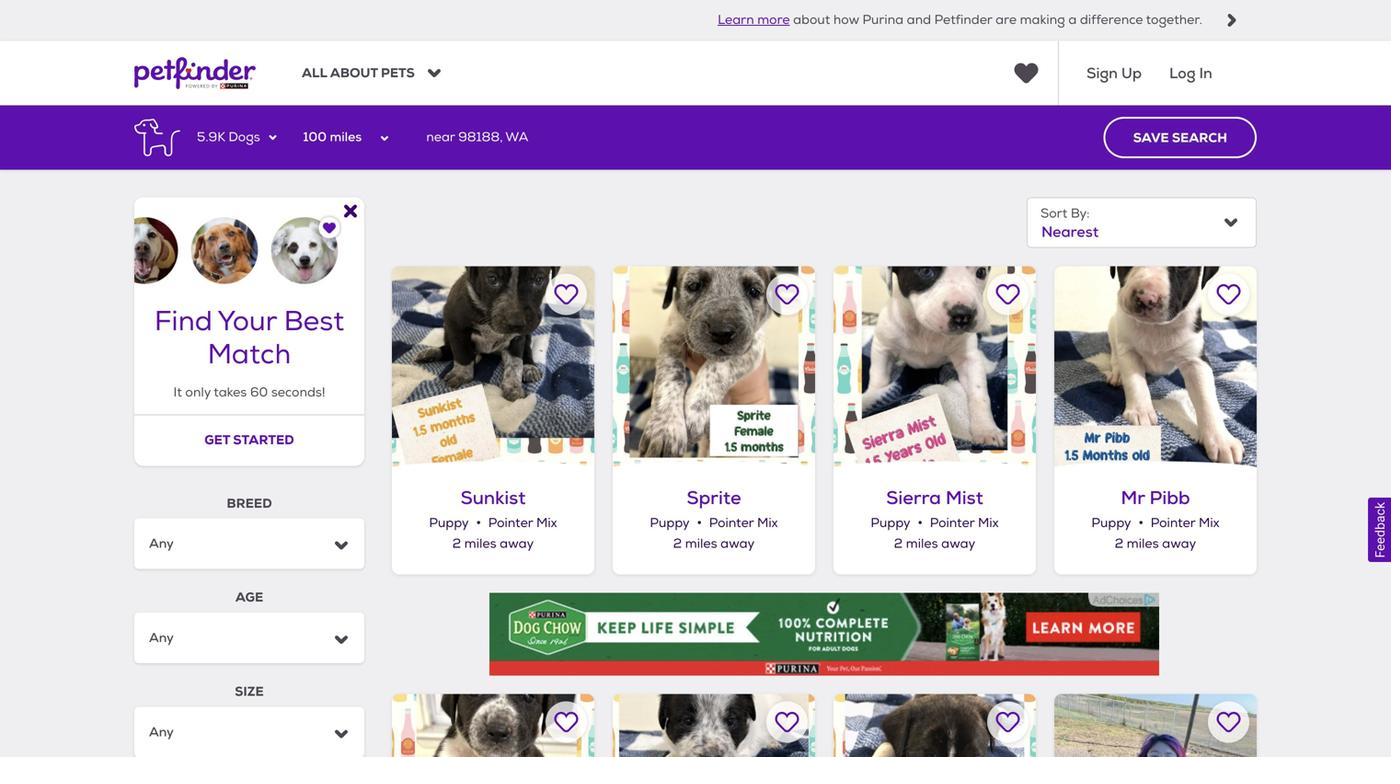 Task type: describe. For each thing, give the bounding box(es) containing it.
away for mr pibb
[[1163, 536, 1197, 552]]

2 for sprite
[[674, 536, 682, 552]]

best
[[284, 304, 344, 339]]

size
[[235, 684, 264, 701]]

pointer mix for sierra mist
[[930, 515, 999, 532]]

log in
[[1170, 63, 1213, 83]]

miles for mr pibb
[[1128, 536, 1160, 552]]

mr
[[1122, 486, 1146, 510]]

any for age
[[149, 630, 174, 647]]

about
[[330, 65, 378, 82]]

any for breed
[[149, 535, 174, 552]]

breed
[[227, 495, 272, 512]]

search
[[1173, 129, 1228, 146]]

fanta, adoptable dog, puppy female pointer mix, 2 miles away. image
[[392, 695, 595, 758]]

2 for mr pibb
[[1116, 536, 1124, 552]]

5.9k dogs
[[197, 129, 260, 146]]

sunkist
[[461, 486, 526, 510]]

potential dog matches image
[[134, 197, 365, 285]]

mr pibb
[[1122, 486, 1191, 510]]

pointer mix for sprite
[[710, 515, 778, 532]]

coca-cola, adoptable dog, puppy female pointer mix, 2 miles away. image
[[834, 695, 1037, 758]]

pointer mix for sunkist
[[489, 515, 558, 532]]

2 for sunkist
[[453, 536, 461, 552]]

pointer for sprite
[[710, 515, 754, 532]]

mix for sprite
[[758, 515, 778, 532]]

find your best match
[[155, 304, 344, 372]]

mix for sierra mist
[[979, 515, 999, 532]]

sprite, adoptable dog, puppy female pointer mix, 2 miles away. image
[[613, 266, 816, 469]]

sprite
[[687, 486, 742, 510]]

match
[[208, 337, 291, 372]]

2 miles away for sierra mist
[[895, 536, 976, 552]]

sierra mist
[[887, 486, 984, 510]]

miles for sprite
[[686, 536, 718, 552]]

get started link
[[134, 416, 365, 466]]

pets
[[381, 65, 415, 82]]

get started
[[205, 432, 294, 449]]

away for sprite
[[721, 536, 755, 552]]

miles for sierra mist
[[907, 536, 939, 552]]

advertisement region
[[490, 594, 1160, 676]]

find your best match main content
[[0, 105, 1392, 758]]

takes
[[214, 385, 247, 401]]

in
[[1200, 63, 1213, 83]]

save search
[[1134, 129, 1228, 146]]

champ, adoptable dog, adult male american staffordshire terrier & black labrador retriever mix, 2 miles away, out-of-town pet. image
[[1055, 695, 1258, 758]]

5.9k
[[197, 129, 225, 146]]

it only takes 60 seconds!
[[173, 385, 325, 401]]

get
[[205, 432, 230, 449]]

100
[[303, 129, 327, 146]]

puppy for sprite
[[650, 515, 690, 532]]

sierra
[[887, 486, 942, 510]]

2 miles away for sprite
[[674, 536, 755, 552]]

60
[[250, 385, 268, 401]]

dogs
[[229, 129, 260, 146]]

seconds!
[[271, 385, 325, 401]]



Task type: vqa. For each thing, say whether or not it's contained in the screenshot.
Any popup button
yes



Task type: locate. For each thing, give the bounding box(es) containing it.
away
[[500, 536, 534, 552], [721, 536, 755, 552], [942, 536, 976, 552], [1163, 536, 1197, 552]]

mix for sunkist
[[537, 515, 558, 532]]

2 vertical spatial any
[[149, 724, 174, 741]]

pointer mix down 'sunkist'
[[489, 515, 558, 532]]

save search button
[[1104, 117, 1258, 158]]

puppy for mr pibb
[[1092, 515, 1132, 532]]

miles down mr
[[1128, 536, 1160, 552]]

3 pointer from the left
[[930, 515, 975, 532]]

away down mist
[[942, 536, 976, 552]]

3 pointer mix from the left
[[930, 515, 999, 532]]

4 puppy from the left
[[1092, 515, 1132, 532]]

2 any from the top
[[149, 630, 174, 647]]

3 any button from the top
[[134, 708, 365, 758]]

away down pibb
[[1163, 536, 1197, 552]]

any
[[149, 535, 174, 552], [149, 630, 174, 647], [149, 724, 174, 741]]

save
[[1134, 129, 1170, 146]]

2 miles away down 'sunkist'
[[453, 536, 534, 552]]

3 2 from the left
[[895, 536, 903, 552]]

pointer down mist
[[930, 515, 975, 532]]

1 vertical spatial any button
[[134, 613, 365, 664]]

2 pointer from the left
[[710, 515, 754, 532]]

4 away from the left
[[1163, 536, 1197, 552]]

2 mix from the left
[[758, 515, 778, 532]]

1 pointer mix from the left
[[489, 515, 558, 532]]

miles down sierra
[[907, 536, 939, 552]]

miles down 'sunkist'
[[465, 536, 497, 552]]

1 mix from the left
[[537, 515, 558, 532]]

2 for sierra mist
[[895, 536, 903, 552]]

find
[[155, 304, 213, 339]]

4 pointer from the left
[[1151, 515, 1196, 532]]

1 vertical spatial any
[[149, 630, 174, 647]]

4 2 miles away from the left
[[1116, 536, 1197, 552]]

2 2 from the left
[[674, 536, 682, 552]]

pointer
[[489, 515, 533, 532], [710, 515, 754, 532], [930, 515, 975, 532], [1151, 515, 1196, 532]]

2 miles away down sprite
[[674, 536, 755, 552]]

3 any from the top
[[149, 724, 174, 741]]

100 miles button
[[288, 105, 408, 170]]

puppy down sierra
[[871, 515, 911, 532]]

pointer mix
[[489, 515, 558, 532], [710, 515, 778, 532], [930, 515, 999, 532], [1151, 515, 1220, 532]]

pointer down sprite
[[710, 515, 754, 532]]

2 miles away down mr pibb
[[1116, 536, 1197, 552]]

mix for mr pibb
[[1200, 515, 1220, 532]]

miles for sunkist
[[465, 536, 497, 552]]

puppy down sprite
[[650, 515, 690, 532]]

3 puppy from the left
[[871, 515, 911, 532]]

away down sprite
[[721, 536, 755, 552]]

your
[[217, 304, 277, 339]]

98188,
[[459, 129, 503, 146]]

100 miles
[[303, 129, 362, 146]]

puppy
[[429, 515, 469, 532], [650, 515, 690, 532], [871, 515, 911, 532], [1092, 515, 1132, 532]]

miles
[[330, 129, 362, 146], [465, 536, 497, 552], [686, 536, 718, 552], [907, 536, 939, 552], [1128, 536, 1160, 552]]

2 away from the left
[[721, 536, 755, 552]]

2
[[453, 536, 461, 552], [674, 536, 682, 552], [895, 536, 903, 552], [1116, 536, 1124, 552]]

pointer mix down pibb
[[1151, 515, 1220, 532]]

any button for breed
[[134, 519, 365, 570]]

2 any button from the top
[[134, 613, 365, 664]]

up
[[1122, 63, 1142, 83]]

miles down sprite
[[686, 536, 718, 552]]

pointer mix down sprite
[[710, 515, 778, 532]]

1 puppy from the left
[[429, 515, 469, 532]]

near 98188, wa
[[426, 129, 529, 146]]

away down 'sunkist'
[[500, 536, 534, 552]]

started
[[233, 432, 294, 449]]

2 miles away
[[453, 536, 534, 552], [674, 536, 755, 552], [895, 536, 976, 552], [1116, 536, 1197, 552]]

puppy for sunkist
[[429, 515, 469, 532]]

pibb
[[1150, 486, 1191, 510]]

1 pointer from the left
[[489, 515, 533, 532]]

1 2 miles away from the left
[[453, 536, 534, 552]]

only
[[185, 385, 211, 401]]

pointer mix down mist
[[930, 515, 999, 532]]

pointer for sierra mist
[[930, 515, 975, 532]]

2 2 miles away from the left
[[674, 536, 755, 552]]

any button for size
[[134, 708, 365, 758]]

2 puppy from the left
[[650, 515, 690, 532]]

3 mix from the left
[[979, 515, 999, 532]]

petfinder home image
[[134, 41, 256, 105]]

any button down breed
[[134, 519, 365, 570]]

away for sunkist
[[500, 536, 534, 552]]

sign
[[1087, 63, 1119, 83]]

dr pepper, adoptable dog, puppy male pointer mix, 2 miles away. image
[[613, 695, 816, 758]]

4 2 from the left
[[1116, 536, 1124, 552]]

age
[[236, 589, 263, 606]]

puppy down 'sunkist'
[[429, 515, 469, 532]]

any button
[[134, 519, 365, 570], [134, 613, 365, 664], [134, 708, 365, 758]]

1 2 from the left
[[453, 536, 461, 552]]

4 mix from the left
[[1200, 515, 1220, 532]]

miles inside 100 miles popup button
[[330, 129, 362, 146]]

any button down size
[[134, 708, 365, 758]]

sunkist, adoptable dog, puppy female pointer mix, 2 miles away. image
[[392, 266, 595, 469]]

away for sierra mist
[[942, 536, 976, 552]]

puppy for sierra mist
[[871, 515, 911, 532]]

mist
[[946, 486, 984, 510]]

log
[[1170, 63, 1196, 83]]

any button for age
[[134, 613, 365, 664]]

2 miles away for mr pibb
[[1116, 536, 1197, 552]]

2 pointer mix from the left
[[710, 515, 778, 532]]

near
[[426, 129, 455, 146]]

all
[[302, 65, 327, 82]]

miles right 100
[[330, 129, 362, 146]]

2 vertical spatial any button
[[134, 708, 365, 758]]

pointer for mr pibb
[[1151, 515, 1196, 532]]

0 vertical spatial any button
[[134, 519, 365, 570]]

1 away from the left
[[500, 536, 534, 552]]

sign up button
[[1087, 41, 1142, 105]]

pointer down pibb
[[1151, 515, 1196, 532]]

pointer down 'sunkist'
[[489, 515, 533, 532]]

log in button
[[1170, 41, 1213, 105]]

0 vertical spatial any
[[149, 535, 174, 552]]

1 any from the top
[[149, 535, 174, 552]]

1 any button from the top
[[134, 519, 365, 570]]

2 miles away for sunkist
[[453, 536, 534, 552]]

pointer mix for mr pibb
[[1151, 515, 1220, 532]]

all about pets button
[[302, 65, 441, 82]]

any button down age
[[134, 613, 365, 664]]

any for size
[[149, 724, 174, 741]]

it
[[173, 385, 182, 401]]

pointer for sunkist
[[489, 515, 533, 532]]

mr pibb, adoptable dog, puppy male pointer mix, 2 miles away. image
[[1055, 266, 1258, 469]]

puppy down mr
[[1092, 515, 1132, 532]]

3 away from the left
[[942, 536, 976, 552]]

mix
[[537, 515, 558, 532], [758, 515, 778, 532], [979, 515, 999, 532], [1200, 515, 1220, 532]]

all about pets
[[302, 65, 415, 82]]

sign up
[[1087, 63, 1142, 83]]

wa
[[506, 129, 529, 146]]

sierra mist, adoptable dog, puppy female pointer mix, 2 miles away. image
[[834, 266, 1037, 469]]

3 2 miles away from the left
[[895, 536, 976, 552]]

4 pointer mix from the left
[[1151, 515, 1220, 532]]

2 miles away down sierra mist
[[895, 536, 976, 552]]



